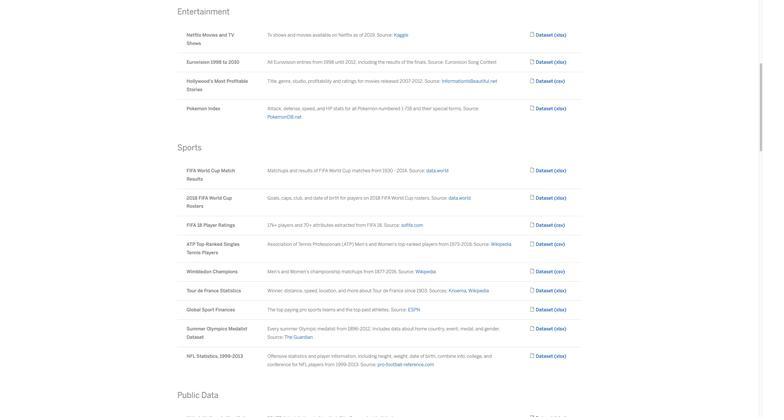 Task type: vqa. For each thing, say whether or not it's contained in the screenshot.


Task type: locate. For each thing, give the bounding box(es) containing it.
1 pokemon from the left
[[187, 106, 207, 112]]

the left the finals.
[[407, 60, 414, 65]]

2 vertical spatial wikipedia link
[[469, 288, 489, 294]]

and right (atp)
[[369, 242, 377, 247]]

1999- down "information,"
[[336, 362, 348, 368]]

1 2018 from the left
[[187, 195, 198, 201]]

2012. left includes
[[360, 327, 372, 332]]

3 csv from the top
[[556, 242, 564, 247]]

1 xlsx from the top
[[557, 32, 565, 38]]

dataset for ,
[[536, 288, 554, 294]]

de up athletes.
[[383, 288, 389, 294]]

1 horizontal spatial 1999-
[[336, 362, 348, 368]]

) for attack, defense, speed, and hp stats for all pokemon numbered 1-718 and their special forms. source: pokemondb.net
[[565, 106, 567, 112]]

and left 'tv' at top
[[219, 32, 227, 38]]

dataset for association of tennis professionals (atp) men's and women's top-ranked players from 1973-2018. source: wikipedia
[[536, 242, 554, 247]]

france left since
[[390, 288, 404, 294]]

from left 1896-
[[337, 327, 347, 332]]

0 vertical spatial data.world link
[[427, 168, 449, 174]]

3 eurovision from the left
[[446, 60, 468, 65]]

1 horizontal spatial pokemon
[[358, 106, 378, 112]]

and right matchups
[[290, 168, 298, 174]]

espn link
[[408, 307, 421, 313]]

and
[[219, 32, 227, 38], [288, 32, 296, 38], [333, 79, 341, 84], [317, 106, 325, 112], [413, 106, 421, 112], [290, 168, 298, 174], [305, 195, 313, 201], [295, 223, 303, 228], [369, 242, 377, 247], [281, 269, 289, 275], [339, 288, 347, 294], [337, 307, 345, 313], [476, 327, 484, 332], [309, 354, 317, 359], [484, 354, 492, 359]]

0 horizontal spatial nfl
[[187, 354, 195, 359]]

and left more at the bottom left of the page
[[339, 288, 347, 294]]

data.world link
[[427, 168, 449, 174], [449, 195, 471, 201]]

title, genre, studio, profitability and ratings for movies released 2007-2012. source: informationisbeautiful.net
[[268, 79, 498, 84]]

9 xlsx from the top
[[557, 354, 565, 359]]

the up title, genre, studio, profitability and ratings for movies released 2007-2012. source: informationisbeautiful.net
[[379, 60, 385, 65]]

0 horizontal spatial france
[[204, 288, 219, 294]]

attributes
[[313, 223, 334, 228]]

champions
[[213, 269, 238, 275]]

1 vertical spatial about
[[402, 327, 414, 332]]

xlsx for the top paying pro sports teams and the top paid athletes. source: espn
[[557, 307, 565, 313]]

1 horizontal spatial results
[[386, 60, 401, 65]]

attack,
[[268, 106, 283, 112]]

source: right forms. at the right top of the page
[[464, 106, 480, 112]]

source: left the espn
[[391, 307, 407, 313]]

4 xlsx from the top
[[557, 168, 565, 174]]

singles
[[224, 242, 240, 247]]

source: down the finals.
[[425, 79, 441, 84]]

and right club,
[[305, 195, 313, 201]]

( for attack, defense, speed, and hp stats for all pokemon numbered 1-718 and their special forms. source: pokemondb.net
[[555, 106, 557, 112]]

the down summer
[[285, 335, 293, 340]]

teams
[[323, 307, 336, 313]]

ranked
[[407, 242, 422, 247]]

1 vertical spatial 1999-
[[336, 362, 348, 368]]

tennis
[[298, 242, 312, 247], [187, 250, 201, 256]]

1 horizontal spatial the
[[379, 60, 385, 65]]

eurovision left song on the right
[[446, 60, 468, 65]]

top-
[[398, 242, 407, 247]]

date left birth at the top left of the page
[[314, 195, 323, 201]]

wikipedia link for association of tennis professionals (atp) men's and women's top-ranked players from 1973-2018. source:
[[491, 242, 512, 247]]

source: left pro-
[[361, 362, 377, 368]]

2 top from the left
[[354, 307, 361, 313]]

speed, for defense,
[[302, 106, 316, 112]]

xlsx for ,
[[557, 288, 565, 294]]

4 dataset ( xlsx ) from the top
[[536, 168, 567, 174]]

numbered
[[379, 106, 401, 112]]

players inside offensive statistics and player information, including height, weight, date of birth, combine info, college, and conference for nfl players from 1999-2013. source:
[[309, 362, 324, 368]]

nfl
[[187, 354, 195, 359], [299, 362, 308, 368]]

information,
[[332, 354, 357, 359]]

movies
[[297, 32, 312, 38], [365, 79, 380, 84]]

cup inside the 2018 fifa world cup rosters
[[223, 195, 232, 201]]

0 vertical spatial movies
[[297, 32, 312, 38]]

6 xlsx from the top
[[557, 288, 565, 294]]

nfl inside offensive statistics and player information, including height, weight, date of birth, combine info, college, and conference for nfl players from 1999-2013. source:
[[299, 362, 308, 368]]

1 dataset ( xlsx ) from the top
[[536, 32, 567, 38]]

olympic
[[299, 327, 317, 332]]

speed, inside attack, defense, speed, and hp stats for all pokemon numbered 1-718 and their special forms. source: pokemondb.net
[[302, 106, 316, 112]]

as
[[354, 32, 358, 38]]

shows
[[273, 32, 287, 38]]

0 horizontal spatial eurovision
[[187, 60, 210, 65]]

( for matchups and results of fifa world cup matches from 1930 - 2014. source: data.world
[[555, 168, 557, 174]]

nfl down statistics
[[299, 362, 308, 368]]

1 vertical spatial including
[[358, 354, 378, 359]]

wikipedia for 2018.
[[491, 242, 512, 247]]

0 horizontal spatial tour
[[187, 288, 197, 294]]

fifa inside fifa world cup match results
[[187, 168, 196, 174]]

0 horizontal spatial 2018
[[187, 195, 198, 201]]

1 vertical spatial wikipedia link
[[416, 269, 436, 275]]

1 de from the left
[[198, 288, 203, 294]]

0 horizontal spatial wikipedia
[[416, 269, 436, 275]]

dataset ( xlsx ) for attack, defense, speed, and hp stats for all pokemon numbered 1-718 and their special forms. source: pokemondb.net
[[536, 106, 567, 112]]

tour
[[187, 288, 197, 294], [373, 288, 382, 294]]

eurovision up hollywood's
[[187, 60, 210, 65]]

12 ( from the top
[[555, 327, 557, 332]]

xlsx for matchups and results of fifa world cup matches from 1930 - 2014. source: data.world
[[557, 168, 565, 174]]

dataset
[[536, 32, 554, 38], [536, 60, 554, 65], [536, 79, 554, 84], [536, 106, 554, 112], [536, 168, 554, 174], [536, 195, 554, 201], [536, 223, 554, 228], [536, 242, 554, 247], [536, 269, 554, 275], [536, 288, 554, 294], [536, 307, 554, 313], [536, 327, 554, 332], [187, 335, 204, 340], [536, 354, 554, 359]]

11 ( from the top
[[555, 307, 557, 313]]

2012. inside every summer olympic medalist from 1896-2012. includes data about home country, event, medal, and gender. source:
[[360, 327, 372, 332]]

about right more at the bottom left of the page
[[360, 288, 372, 294]]

2 pokemon from the left
[[358, 106, 378, 112]]

source: inside every summer olympic medalist from 1896-2012. includes data about home country, event, medal, and gender. source:
[[268, 335, 284, 340]]

2018.
[[462, 242, 473, 247]]

4 ( from the top
[[555, 106, 557, 112]]

all eurovision entries from 1998 until 2012, including the results of the finals. source: eurovision song contest
[[268, 60, 497, 65]]

1 vertical spatial the
[[285, 335, 293, 340]]

1 horizontal spatial date
[[410, 354, 420, 359]]

6 dataset ( xlsx ) from the top
[[536, 288, 567, 294]]

players
[[202, 250, 218, 256]]

date up reference.com
[[410, 354, 420, 359]]

7 xlsx from the top
[[557, 307, 565, 313]]

1 horizontal spatial about
[[402, 327, 414, 332]]

) for men's and women's championship matchups from 1877-2016. source: wikipedia
[[564, 269, 566, 275]]

men's up winner,
[[268, 269, 280, 275]]

data.world link for matchups and results of fifa world cup matches from 1930 - 2014. source:
[[427, 168, 449, 174]]

7 dataset ( xlsx ) from the top
[[536, 307, 567, 313]]

1 horizontal spatial 2018
[[370, 195, 381, 201]]

0 vertical spatial men's
[[355, 242, 368, 247]]

)
[[565, 32, 567, 38], [565, 60, 567, 65], [564, 79, 566, 84], [565, 106, 567, 112], [565, 168, 567, 174], [565, 195, 567, 201], [564, 223, 566, 228], [564, 242, 566, 247], [564, 269, 566, 275], [565, 288, 567, 294], [565, 307, 567, 313], [565, 327, 567, 332], [565, 354, 567, 359]]

medal,
[[461, 327, 475, 332]]

dataset ( csv ) for men's and women's championship matchups from 1877-2016. source: wikipedia
[[536, 269, 566, 275]]

0 horizontal spatial netflix
[[187, 32, 201, 38]]

0 vertical spatial wikipedia link
[[491, 242, 512, 247]]

1 horizontal spatial de
[[383, 288, 389, 294]]

0 horizontal spatial 1998
[[211, 60, 222, 65]]

1 horizontal spatial 1998
[[324, 60, 334, 65]]

1 horizontal spatial on
[[364, 195, 369, 201]]

1 dataset ( csv ) from the top
[[536, 79, 566, 84]]

8 ( from the top
[[555, 242, 556, 247]]

(atp)
[[342, 242, 354, 247]]

1 horizontal spatial wikipedia link
[[469, 288, 489, 294]]

results up released
[[386, 60, 401, 65]]

1 horizontal spatial wikipedia
[[469, 288, 489, 294]]

on right available
[[332, 32, 338, 38]]

hollywood's most profitable stories
[[187, 79, 248, 93]]

tennis down 70+
[[298, 242, 312, 247]]

finals.
[[415, 60, 427, 65]]

1 tour from the left
[[187, 288, 197, 294]]

speed, left location,
[[305, 288, 319, 294]]

2 netflix from the left
[[339, 32, 353, 38]]

2013.
[[348, 362, 360, 368]]

club,
[[294, 195, 304, 201]]

0 vertical spatial results
[[386, 60, 401, 65]]

from inside every summer olympic medalist from 1896-2012. includes data about home country, event, medal, and gender. source:
[[337, 327, 347, 332]]

0 vertical spatial date
[[314, 195, 323, 201]]

the top paying pro sports teams and the top paid athletes. source: espn
[[268, 307, 421, 313]]

nfl left statistics,
[[187, 354, 195, 359]]

summer
[[187, 327, 206, 332]]

0 horizontal spatial pokemon
[[187, 106, 207, 112]]

top left paying
[[277, 307, 284, 313]]

their
[[422, 106, 432, 112]]

0 vertical spatial wikipedia
[[491, 242, 512, 247]]

tv
[[228, 32, 234, 38]]

speed, for distance,
[[305, 288, 319, 294]]

dataset for tv shows and movies available on netflix as of 2019. source: kaggle
[[536, 32, 554, 38]]

pokemon inside attack, defense, speed, and hp stats for all pokemon numbered 1-718 and their special forms. source: pokemondb.net
[[358, 106, 378, 112]]

movies left available
[[297, 32, 312, 38]]

10 ( from the top
[[555, 288, 557, 294]]

2 csv from the top
[[556, 223, 564, 228]]

2 including from the top
[[358, 354, 378, 359]]

1 vertical spatial 2012.
[[360, 327, 372, 332]]

world up results
[[197, 168, 210, 174]]

including inside offensive statistics and player information, including height, weight, date of birth, combine info, college, and conference for nfl players from 1999-2013. source:
[[358, 354, 378, 359]]

player
[[204, 223, 217, 228]]

9 dataset ( xlsx ) from the top
[[536, 354, 567, 359]]

de
[[198, 288, 203, 294], [383, 288, 389, 294]]

1 ( from the top
[[555, 32, 557, 38]]

knoema
[[449, 288, 467, 294]]

1 horizontal spatial france
[[390, 288, 404, 294]]

location,
[[320, 288, 338, 294]]

goals,
[[268, 195, 281, 201]]

0 vertical spatial including
[[358, 60, 377, 65]]

top-
[[197, 242, 206, 247]]

winner, distance, speed, location, and more about tour de france since 1903. sources: knoema , wikipedia
[[268, 288, 489, 294]]

winner,
[[268, 288, 283, 294]]

0 vertical spatial 2012.
[[412, 79, 424, 84]]

2 vertical spatial wikipedia
[[469, 288, 489, 294]]

2018 up rosters
[[187, 195, 198, 201]]

2012. down the finals.
[[412, 79, 424, 84]]

netflix left as
[[339, 32, 353, 38]]

cup
[[211, 168, 220, 174], [343, 168, 351, 174], [223, 195, 232, 201], [405, 195, 414, 201]]

wikipedia link
[[491, 242, 512, 247], [416, 269, 436, 275], [469, 288, 489, 294]]

7 ( from the top
[[555, 223, 556, 228]]

1 vertical spatial date
[[410, 354, 420, 359]]

cup down 'match'
[[223, 195, 232, 201]]

xlsx for tv shows and movies available on netflix as of 2019. source: kaggle
[[557, 32, 565, 38]]

0 horizontal spatial 2012.
[[360, 327, 372, 332]]

the
[[379, 60, 385, 65], [407, 60, 414, 65], [346, 307, 353, 313]]

0 horizontal spatial movies
[[297, 32, 312, 38]]

tennis down atp
[[187, 250, 201, 256]]

( for title, genre, studio, profitability and ratings for movies released 2007-2012. source: informationisbeautiful.net
[[555, 79, 556, 84]]

for inside attack, defense, speed, and hp stats for all pokemon numbered 1-718 and their special forms. source: pokemondb.net
[[345, 106, 351, 112]]

2 horizontal spatial eurovision
[[446, 60, 468, 65]]

source: right 2016.
[[399, 269, 415, 275]]

netflix inside netflix movies and tv shows
[[187, 32, 201, 38]]

4 dataset ( csv ) from the top
[[536, 269, 566, 275]]

1 horizontal spatial nfl
[[299, 362, 308, 368]]

0 horizontal spatial wikipedia link
[[416, 269, 436, 275]]

-
[[394, 168, 396, 174]]

0 horizontal spatial tennis
[[187, 250, 201, 256]]

pokemon left index
[[187, 106, 207, 112]]

tour down the 1877- at the bottom of the page
[[373, 288, 382, 294]]

top left "paid"
[[354, 307, 361, 313]]

0 horizontal spatial results
[[299, 168, 313, 174]]

the up every
[[268, 307, 276, 313]]

about right 'data'
[[402, 327, 414, 332]]

dataset for goals, caps, club, and date of birth for players on 2018 fifa world cup rosters. source: data.world
[[536, 195, 554, 201]]

1 vertical spatial nfl
[[299, 362, 308, 368]]

cup left 'match'
[[211, 168, 220, 174]]

) for matchups and results of fifa world cup matches from 1930 - 2014. source: data.world
[[565, 168, 567, 174]]

combine
[[438, 354, 456, 359]]

source: right the 2018.
[[474, 242, 490, 247]]

country,
[[429, 327, 446, 332]]

tv shows and movies available on netflix as of 2019. source: kaggle
[[268, 32, 409, 38]]

for left all
[[345, 106, 351, 112]]

3 dataset ( csv ) from the top
[[536, 242, 566, 247]]

including right 2012,
[[358, 60, 377, 65]]

players down player
[[309, 362, 324, 368]]

1903.
[[417, 288, 429, 294]]

for inside offensive statistics and player information, including height, weight, date of birth, combine info, college, and conference for nfl players from 1999-2013. source:
[[292, 362, 298, 368]]

football-
[[387, 362, 404, 368]]

1877-
[[375, 269, 386, 275]]

kaggle
[[394, 32, 409, 38]]

cup inside fifa world cup match results
[[211, 168, 220, 174]]

1 eurovision from the left
[[187, 60, 210, 65]]

women's
[[378, 242, 397, 247], [290, 269, 310, 275]]

1 horizontal spatial the
[[285, 335, 293, 340]]

xlsx
[[557, 32, 565, 38], [557, 60, 565, 65], [557, 106, 565, 112], [557, 168, 565, 174], [557, 195, 565, 201], [557, 288, 565, 294], [557, 307, 565, 313], [557, 327, 565, 332], [557, 354, 565, 359]]

genre,
[[279, 79, 292, 84]]

source: right 2019.
[[377, 32, 393, 38]]

0 vertical spatial the
[[268, 307, 276, 313]]

world inside the 2018 fifa world cup rosters
[[209, 195, 222, 201]]

0 vertical spatial about
[[360, 288, 372, 294]]

the left "paid"
[[346, 307, 353, 313]]

0 vertical spatial 1999-
[[220, 354, 232, 359]]

( for tv shows and movies available on netflix as of 2019. source: kaggle
[[555, 32, 557, 38]]

8 xlsx from the top
[[557, 327, 565, 332]]

1998 left until
[[324, 60, 334, 65]]

3 dataset ( xlsx ) from the top
[[536, 106, 567, 112]]

forms.
[[449, 106, 463, 112]]

2018 inside the 2018 fifa world cup rosters
[[187, 195, 198, 201]]

france left statistics
[[204, 288, 219, 294]]

the for the guardian
[[285, 335, 293, 340]]

speed, right defense, at the top left
[[302, 106, 316, 112]]

of
[[359, 32, 364, 38], [402, 60, 406, 65], [314, 168, 318, 174], [324, 195, 328, 201], [293, 242, 297, 247], [421, 354, 425, 359]]

0 vertical spatial women's
[[378, 242, 397, 247]]

0 horizontal spatial on
[[332, 32, 338, 38]]

2 ( from the top
[[555, 60, 557, 65]]

and right 'medal,'
[[476, 327, 484, 332]]

on
[[332, 32, 338, 38], [364, 195, 369, 201]]

0 vertical spatial speed,
[[302, 106, 316, 112]]

women's up distance,
[[290, 269, 310, 275]]

0 horizontal spatial de
[[198, 288, 203, 294]]

1 1998 from the left
[[211, 60, 222, 65]]

0 horizontal spatial women's
[[290, 269, 310, 275]]

1 horizontal spatial men's
[[355, 242, 368, 247]]

men's right (atp)
[[355, 242, 368, 247]]

source: down every
[[268, 335, 284, 340]]

data.world link for goals, caps, club, and date of birth for players on 2018 fifa world cup rosters. source:
[[449, 195, 471, 201]]

pokemon right all
[[358, 106, 378, 112]]

3 xlsx from the top
[[557, 106, 565, 112]]

1 vertical spatial men's
[[268, 269, 280, 275]]

from down player
[[325, 362, 335, 368]]

5 ( from the top
[[555, 168, 557, 174]]

for down statistics
[[292, 362, 298, 368]]

1 netflix from the left
[[187, 32, 201, 38]]

1 vertical spatial results
[[299, 168, 313, 174]]

1 horizontal spatial netflix
[[339, 32, 353, 38]]

results right matchups
[[299, 168, 313, 174]]

) for the top paying pro sports teams and the top paid athletes. source: espn
[[565, 307, 567, 313]]

13 ( from the top
[[555, 354, 557, 359]]

players right '17k+'
[[279, 223, 294, 228]]

1 horizontal spatial movies
[[365, 79, 380, 84]]

association of tennis professionals (atp) men's and women's top-ranked players from 1973-2018. source: wikipedia
[[268, 242, 512, 247]]

0 horizontal spatial about
[[360, 288, 372, 294]]

source: right the finals.
[[428, 60, 445, 65]]

6 ( from the top
[[555, 195, 557, 201]]

including up 2013.
[[358, 354, 378, 359]]

4 csv from the top
[[556, 269, 564, 275]]

and right shows
[[288, 32, 296, 38]]

from
[[313, 60, 323, 65], [372, 168, 382, 174], [356, 223, 366, 228], [439, 242, 449, 247], [364, 269, 374, 275], [337, 327, 347, 332], [325, 362, 335, 368]]

1 vertical spatial data.world link
[[449, 195, 471, 201]]

0 horizontal spatial the
[[268, 307, 276, 313]]

shows
[[187, 41, 201, 46]]

1 horizontal spatial eurovision
[[274, 60, 296, 65]]

tour up global at the left bottom of the page
[[187, 288, 197, 294]]

1 horizontal spatial tennis
[[298, 242, 312, 247]]

sports
[[308, 307, 322, 313]]

dataset ( csv ) for 17k+ players and 70+ attributes extracted from fifa 18. source: sofifa.com
[[536, 223, 566, 228]]

on down matches
[[364, 195, 369, 201]]

0 vertical spatial nfl
[[187, 354, 195, 359]]

and right teams
[[337, 307, 345, 313]]

2 horizontal spatial wikipedia link
[[491, 242, 512, 247]]

sofifa.com link
[[402, 223, 424, 228]]

) for 17k+ players and 70+ attributes extracted from fifa 18. source: sofifa.com
[[564, 223, 566, 228]]

eurovision right all
[[274, 60, 296, 65]]

and left hp at the top of the page
[[317, 106, 325, 112]]

dataset ( xlsx ) for ,
[[536, 288, 567, 294]]

1 vertical spatial speed,
[[305, 288, 319, 294]]

statistics,
[[197, 354, 219, 359]]

1998
[[211, 60, 222, 65], [324, 60, 334, 65]]

women's left top-
[[378, 242, 397, 247]]

1 horizontal spatial tour
[[373, 288, 382, 294]]

every summer olympic medalist from 1896-2012. includes data about home country, event, medal, and gender. source:
[[268, 327, 501, 340]]

1 horizontal spatial top
[[354, 307, 361, 313]]

0 vertical spatial tennis
[[298, 242, 312, 247]]

0 horizontal spatial top
[[277, 307, 284, 313]]

de down wimbledon
[[198, 288, 203, 294]]

about
[[360, 288, 372, 294], [402, 327, 414, 332]]

9 ( from the top
[[555, 269, 556, 275]]

1998 left to
[[211, 60, 222, 65]]

2019.
[[365, 32, 376, 38]]

world down fifa world cup match results on the top left of the page
[[209, 195, 222, 201]]

sources:
[[430, 288, 448, 294]]

2018 up 18.
[[370, 195, 381, 201]]

csv for title, genre, studio, profitability and ratings for movies released 2007-2012. source: informationisbeautiful.net
[[556, 79, 564, 84]]

pokemondb.net link
[[268, 114, 302, 120]]

netflix up the shows
[[187, 32, 201, 38]]

2 tour from the left
[[373, 288, 382, 294]]

1 vertical spatial tennis
[[187, 250, 201, 256]]

18
[[197, 223, 202, 228]]

0 horizontal spatial date
[[314, 195, 323, 201]]

3 ( from the top
[[555, 79, 556, 84]]

and right 718
[[413, 106, 421, 112]]

pokemon index
[[187, 106, 220, 112]]

2 dataset ( csv ) from the top
[[536, 223, 566, 228]]

5 xlsx from the top
[[557, 195, 565, 201]]

2 horizontal spatial wikipedia
[[491, 242, 512, 247]]

movies left released
[[365, 79, 380, 84]]

0 vertical spatial on
[[332, 32, 338, 38]]

1999- right statistics,
[[220, 354, 232, 359]]

1 csv from the top
[[556, 79, 564, 84]]

2 2018 from the left
[[370, 195, 381, 201]]

date inside offensive statistics and player information, including height, weight, date of birth, combine info, college, and conference for nfl players from 1999-2013. source:
[[410, 354, 420, 359]]

( for ,
[[555, 288, 557, 294]]

sofifa.com
[[402, 223, 424, 228]]

5 dataset ( xlsx ) from the top
[[536, 195, 567, 201]]

and left player
[[309, 354, 317, 359]]

matchups
[[342, 269, 363, 275]]



Task type: describe. For each thing, give the bounding box(es) containing it.
rosters.
[[415, 195, 431, 201]]

( for the top paying pro sports teams and the top paid athletes. source: espn
[[555, 307, 557, 313]]

dataset ( xlsx ) for tv shows and movies available on netflix as of 2019. source: kaggle
[[536, 32, 567, 38]]

players right birth at the top left of the page
[[348, 195, 363, 201]]

2 xlsx from the top
[[557, 60, 565, 65]]

special
[[433, 106, 448, 112]]

wimbledon champions
[[187, 269, 238, 275]]

until
[[335, 60, 345, 65]]

player
[[318, 354, 331, 359]]

stories
[[187, 87, 203, 93]]

1 vertical spatial movies
[[365, 79, 380, 84]]

matchups and results of fifa world cup matches from 1930 - 2014. source: data.world
[[268, 168, 449, 174]]

dataset for 17k+ players and 70+ attributes extracted from fifa 18. source: sofifa.com
[[536, 223, 554, 228]]

from left 1930
[[372, 168, 382, 174]]

about inside every summer olympic medalist from 1896-2012. includes data about home country, event, medal, and gender. source:
[[402, 327, 414, 332]]

2013
[[232, 354, 243, 359]]

data
[[392, 327, 401, 332]]

dataset for the top paying pro sports teams and the top paid athletes. source: espn
[[536, 307, 554, 313]]

dataset ( xlsx ) for goals, caps, club, and date of birth for players on 2018 fifa world cup rosters. source: data.world
[[536, 195, 567, 201]]

offensive statistics and player information, including height, weight, date of birth, combine info, college, and conference for nfl players from 1999-2013. source:
[[268, 354, 492, 368]]

event,
[[447, 327, 460, 332]]

2012,
[[346, 60, 357, 65]]

17k+
[[268, 223, 278, 228]]

guardian
[[294, 335, 313, 340]]

ratings
[[342, 79, 357, 84]]

atp
[[187, 242, 196, 247]]

1 vertical spatial wikipedia
[[416, 269, 436, 275]]

from right entries
[[313, 60, 323, 65]]

718
[[405, 106, 412, 112]]

tv
[[268, 32, 272, 38]]

2 de from the left
[[383, 288, 389, 294]]

knoema link
[[449, 288, 467, 294]]

) for goals, caps, club, and date of birth for players on 2018 fifa world cup rosters. source: data.world
[[565, 195, 567, 201]]

8 dataset ( xlsx ) from the top
[[536, 327, 567, 332]]

) for ,
[[565, 288, 567, 294]]

dataset ( csv ) for association of tennis professionals (atp) men's and women's top-ranked players from 1973-2018. source: wikipedia
[[536, 242, 566, 247]]

since
[[405, 288, 416, 294]]

0 horizontal spatial 1999-
[[220, 354, 232, 359]]

the for the top paying pro sports teams and the top paid athletes. source: espn
[[268, 307, 276, 313]]

tour de france statistics
[[187, 288, 241, 294]]

world left rosters.
[[392, 195, 404, 201]]

dataset ( csv ) for title, genre, studio, profitability and ratings for movies released 2007-2012. source: informationisbeautiful.net
[[536, 79, 566, 84]]

medalist
[[318, 327, 336, 332]]

18.
[[378, 223, 383, 228]]

0 vertical spatial data.world
[[427, 168, 449, 174]]

cup left rosters.
[[405, 195, 414, 201]]

and inside netflix movies and tv shows
[[219, 32, 227, 38]]

pokemondb.net
[[268, 114, 302, 120]]

match
[[221, 168, 235, 174]]

( for men's and women's championship matchups from 1877-2016. source: wikipedia
[[555, 269, 556, 275]]

the guardian
[[285, 335, 313, 340]]

2 1998 from the left
[[324, 60, 334, 65]]

ratings
[[219, 223, 235, 228]]

global sport finances
[[187, 307, 235, 313]]

cup left matches
[[343, 168, 351, 174]]

2 eurovision from the left
[[274, 60, 296, 65]]

informationisbeautiful.net
[[442, 79, 498, 84]]

2010
[[229, 60, 240, 65]]

pro-football-reference.com link
[[378, 362, 435, 368]]

2018 fifa world cup rosters
[[187, 195, 232, 209]]

xlsx for goals, caps, club, and date of birth for players on 2018 fifa world cup rosters. source: data.world
[[557, 195, 565, 201]]

from left 1973-
[[439, 242, 449, 247]]

csv for men's and women's championship matchups from 1877-2016. source: wikipedia
[[556, 269, 564, 275]]

attack, defense, speed, and hp stats for all pokemon numbered 1-718 and their special forms. source: pokemondb.net
[[268, 106, 480, 120]]

weight,
[[394, 354, 409, 359]]

1 horizontal spatial 2012.
[[412, 79, 424, 84]]

gender.
[[485, 327, 501, 332]]

from right extracted at the bottom left
[[356, 223, 366, 228]]

matchups
[[268, 168, 289, 174]]

1 horizontal spatial women's
[[378, 242, 397, 247]]

tennis inside atp top-ranked singles tennis players
[[187, 250, 201, 256]]

defense,
[[284, 106, 301, 112]]

olympics
[[207, 327, 227, 332]]

hollywood's
[[187, 79, 213, 84]]

1 top from the left
[[277, 307, 284, 313]]

csv for 17k+ players and 70+ attributes extracted from fifa 18. source: sofifa.com
[[556, 223, 564, 228]]

athletes.
[[372, 307, 390, 313]]

xlsx for attack, defense, speed, and hp stats for all pokemon numbered 1-718 and their special forms. source: pokemondb.net
[[557, 106, 565, 112]]

source: right 18.
[[384, 223, 401, 228]]

source: right 2014.
[[410, 168, 426, 174]]

height,
[[379, 354, 393, 359]]

offensive
[[268, 354, 287, 359]]

wikipedia link for men's and women's championship matchups from 1877-2016. source:
[[416, 269, 436, 275]]

reference.com
[[404, 362, 435, 368]]

0 horizontal spatial men's
[[268, 269, 280, 275]]

from left the 1877- at the bottom of the page
[[364, 269, 374, 275]]

source: right rosters.
[[432, 195, 448, 201]]

dataset inside summer olympics medalist dataset
[[187, 335, 204, 340]]

and up distance,
[[281, 269, 289, 275]]

70+
[[304, 223, 312, 228]]

studio,
[[293, 79, 307, 84]]

source: inside attack, defense, speed, and hp stats for all pokemon numbered 1-718 and their special forms. source: pokemondb.net
[[464, 106, 480, 112]]

eurovision 1998 to 2010
[[187, 60, 240, 65]]

for right birth at the top left of the page
[[341, 195, 346, 201]]

1 vertical spatial data.world
[[449, 195, 471, 201]]

nfl statistics, 1999-2013
[[187, 354, 243, 359]]

birth,
[[426, 354, 437, 359]]

world inside fifa world cup match results
[[197, 168, 210, 174]]

netflix movies and tv shows
[[187, 32, 234, 46]]

of inside offensive statistics and player information, including height, weight, date of birth, combine info, college, and conference for nfl players from 1999-2013. source:
[[421, 354, 425, 359]]

17k+ players and 70+ attributes extracted from fifa 18. source: sofifa.com
[[268, 223, 424, 228]]

dataset for attack, defense, speed, and hp stats for all pokemon numbered 1-718 and their special forms. source: pokemondb.net
[[536, 106, 554, 112]]

2 dataset ( xlsx ) from the top
[[536, 60, 567, 65]]

finances
[[216, 307, 235, 313]]

dataset ( xlsx ) for matchups and results of fifa world cup matches from 1930 - 2014. source: data.world
[[536, 168, 567, 174]]

world left matches
[[329, 168, 342, 174]]

contest
[[481, 60, 497, 65]]

professionals
[[313, 242, 341, 247]]

entries
[[297, 60, 312, 65]]

info,
[[457, 354, 466, 359]]

song
[[469, 60, 479, 65]]

( for association of tennis professionals (atp) men's and women's top-ranked players from 1973-2018. source: wikipedia
[[555, 242, 556, 247]]

dataset ( xlsx ) for the top paying pro sports teams and the top paid athletes. source: espn
[[536, 307, 567, 313]]

wikipedia for knoema
[[469, 288, 489, 294]]

ranked
[[206, 242, 223, 247]]

) for title, genre, studio, profitability and ratings for movies released 2007-2012. source: informationisbeautiful.net
[[564, 79, 566, 84]]

available
[[313, 32, 331, 38]]

summer olympics medalist dataset
[[187, 327, 248, 340]]

men's and women's championship matchups from 1877-2016. source: wikipedia
[[268, 269, 436, 275]]

paid
[[362, 307, 371, 313]]

pro-football-reference.com
[[378, 362, 435, 368]]

) for association of tennis professionals (atp) men's and women's top-ranked players from 1973-2018. source: wikipedia
[[564, 242, 566, 247]]

caps,
[[282, 195, 293, 201]]

for right ratings
[[358, 79, 364, 84]]

players right ranked
[[423, 242, 438, 247]]

1999- inside offensive statistics and player information, including height, weight, date of birth, combine info, college, and conference for nfl players from 1999-2013. source:
[[336, 362, 348, 368]]

2 france from the left
[[390, 288, 404, 294]]

dataset for matchups and results of fifa world cup matches from 1930 - 2014. source: data.world
[[536, 168, 554, 174]]

championship
[[311, 269, 341, 275]]

data
[[202, 391, 219, 400]]

and inside every summer olympic medalist from 1896-2012. includes data about home country, event, medal, and gender. source:
[[476, 327, 484, 332]]

espn
[[408, 307, 421, 313]]

index
[[208, 106, 220, 112]]

summer
[[280, 327, 298, 332]]

fifa world cup match results
[[187, 168, 235, 182]]

1 vertical spatial women's
[[290, 269, 310, 275]]

entertainment
[[178, 7, 230, 17]]

sport
[[202, 307, 215, 313]]

1896-
[[348, 327, 360, 332]]

1 france from the left
[[204, 288, 219, 294]]

( for 17k+ players and 70+ attributes extracted from fifa 18. source: sofifa.com
[[555, 223, 556, 228]]

,
[[467, 288, 468, 294]]

0 horizontal spatial the
[[346, 307, 353, 313]]

dataset for title, genre, studio, profitability and ratings for movies released 2007-2012. source: informationisbeautiful.net
[[536, 79, 554, 84]]

1 including from the top
[[358, 60, 377, 65]]

public
[[178, 391, 200, 400]]

and left ratings
[[333, 79, 341, 84]]

global
[[187, 307, 201, 313]]

to
[[223, 60, 228, 65]]

hp
[[326, 106, 333, 112]]

) for tv shows and movies available on netflix as of 2019. source: kaggle
[[565, 32, 567, 38]]

csv for association of tennis professionals (atp) men's and women's top-ranked players from 1973-2018. source: wikipedia
[[556, 242, 564, 247]]

title,
[[268, 79, 278, 84]]

( for goals, caps, club, and date of birth for players on 2018 fifa world cup rosters. source: data.world
[[555, 195, 557, 201]]

1 vertical spatial on
[[364, 195, 369, 201]]

from inside offensive statistics and player information, including height, weight, date of birth, combine info, college, and conference for nfl players from 1999-2013. source:
[[325, 362, 335, 368]]

and right college,
[[484, 354, 492, 359]]

dataset for men's and women's championship matchups from 1877-2016. source: wikipedia
[[536, 269, 554, 275]]

and left 70+
[[295, 223, 303, 228]]

source: inside offensive statistics and player information, including height, weight, date of birth, combine info, college, and conference for nfl players from 1999-2013. source:
[[361, 362, 377, 368]]

2 horizontal spatial the
[[407, 60, 414, 65]]

fifa inside the 2018 fifa world cup rosters
[[199, 195, 208, 201]]



